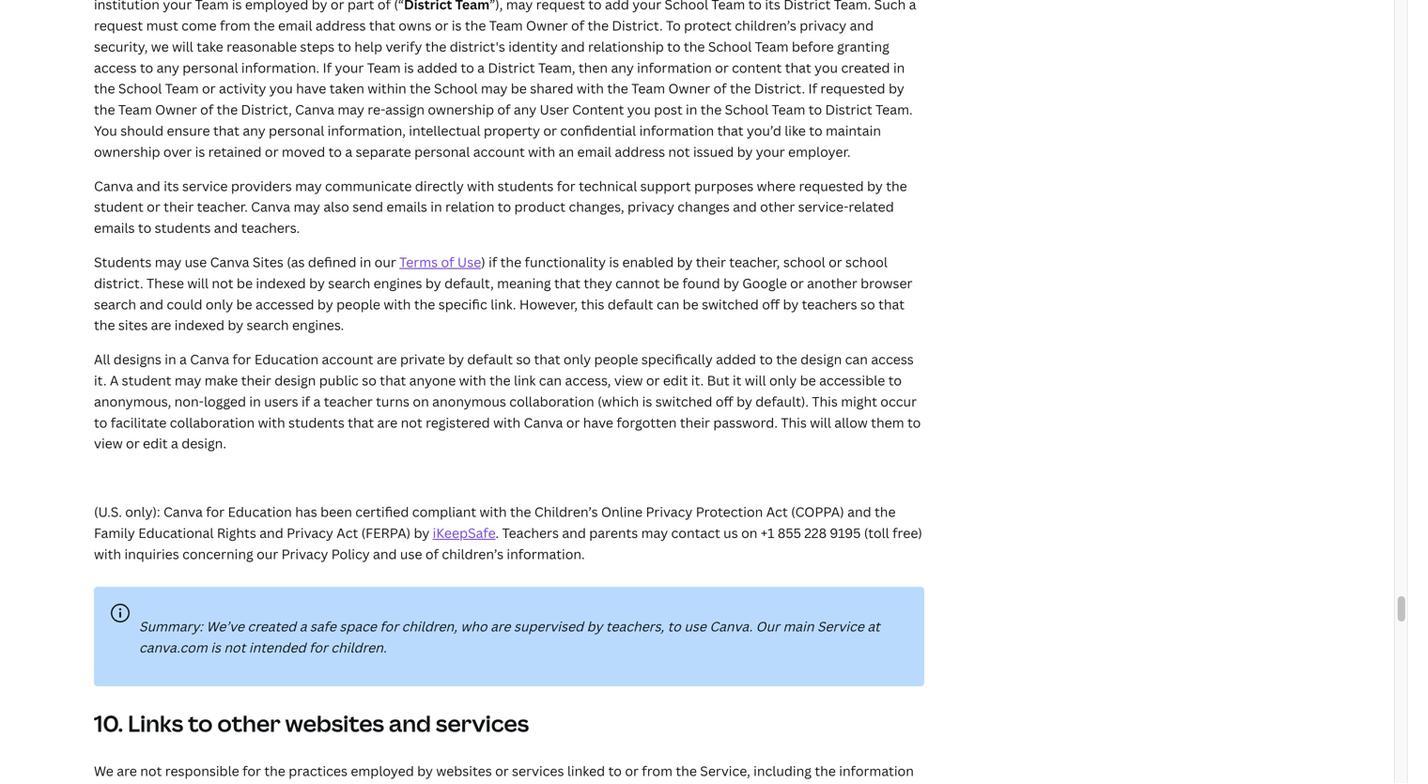 Task type: vqa. For each thing, say whether or not it's contained in the screenshot.
Creative within the Simple Lined Black Login Page Wireframe Tablet UI Prototype Tablet Prototype (Landscape) by Canva Creative Studio
no



Task type: locate. For each thing, give the bounding box(es) containing it.
websites right "employed"
[[436, 763, 492, 781]]

use inside summary: we've created a safe space for children, who are supervised by teachers, to use canva. our main service at canva.com is not intended for children.
[[685, 618, 707, 636]]

edit down "facilitate"
[[143, 435, 168, 453]]

if inside ) if the functionality is enabled by their teacher, school or school district. these will not be indexed by search engines by default, meaning that they cannot be found by google or another browser search and could only be accessed by people with the specific link. however, this default can be switched off by teachers so that the sites are indexed by search engines.
[[489, 253, 497, 271]]

or left linked
[[495, 763, 509, 781]]

only right could
[[206, 295, 233, 313]]

0 vertical spatial children's
[[735, 16, 797, 34]]

district.
[[612, 16, 663, 34], [755, 80, 806, 97]]

1 vertical spatial people
[[595, 351, 639, 369]]

0 horizontal spatial your
[[335, 59, 364, 76]]

education up users
[[255, 351, 319, 369]]

by inside we are not responsible for the practices employed by websites or services linked to or from the service, including the information
[[417, 763, 433, 781]]

canva up educational
[[163, 503, 203, 521]]

registered
[[426, 414, 490, 432]]

for up make at top left
[[233, 351, 251, 369]]

2 vertical spatial only
[[770, 372, 797, 390]]

you left post
[[628, 101, 651, 119]]

0 vertical spatial if
[[489, 253, 497, 271]]

to right relation at top
[[498, 198, 511, 216]]

if
[[323, 59, 332, 76], [809, 80, 818, 97]]

1 horizontal spatial district.
[[755, 80, 806, 97]]

including
[[754, 763, 812, 781]]

verify
[[386, 38, 422, 55]]

1 vertical spatial student
[[122, 372, 171, 390]]

the inside canva and its service providers may communicate directly with students for technical support purposes where requested by the student or their teacher. canva may also send emails in relation to product changes, privacy changes and other service-related emails to students and teachers.
[[886, 177, 908, 195]]

1 vertical spatial education
[[228, 503, 292, 521]]

children's up content
[[735, 16, 797, 34]]

0 vertical spatial students
[[498, 177, 554, 195]]

0 horizontal spatial access
[[94, 59, 137, 76]]

children's inside "), may request to add your school team to its district team. such a request must come from the email address that owns or is the team owner of the district. to protect children's privacy and security, we will take reasonable steps to help verify the district's identity and relationship to the school team before granting access to any personal information. if your team is added to a district team, then any information or content that you created in the school team or activity you have taken within the school may be shared with the team owner of the district. if requested by the team owner of the district, canva may re-assign ownership of any user content you post in the school team to district team. you should ensure that any personal information, intellectual property or confidential information that you'd like to maintain ownership over is retained or moved to a separate personal account with an email address not issued by your employer.
[[735, 16, 797, 34]]

1 vertical spatial only
[[564, 351, 591, 369]]

for right the "responsible"
[[243, 763, 261, 781]]

0 horizontal spatial children's
[[442, 545, 504, 563]]

team. left such
[[834, 0, 872, 13]]

for down the safe
[[309, 639, 328, 657]]

may down "online"
[[642, 524, 668, 542]]

be inside all designs in a canva for education account are private by default so that only people specifically added to the design can access it. a student may make their design public so that anyone with the link can access, view or edit it. but it will only be accessible to anonymous, non-logged in users if a teacher turns on anonymous collaboration (which is switched off by default). this might occur to facilitate collaboration with students that are not registered with canva or have forgotten their password. this will allow them to view or edit a design.
[[800, 372, 816, 390]]

search down district. on the top of page
[[94, 295, 136, 313]]

collaboration up design.
[[170, 414, 255, 432]]

not down turns
[[401, 414, 423, 432]]

0 horizontal spatial have
[[296, 80, 326, 97]]

+1
[[761, 524, 775, 542]]

for right the space
[[380, 618, 399, 636]]

or right google at the top of page
[[791, 274, 804, 292]]

1 horizontal spatial children's
[[735, 16, 797, 34]]

0 vertical spatial created
[[842, 59, 891, 76]]

by inside canva and its service providers may communicate directly with students for technical support purposes where requested by the student or their teacher. canva may also send emails in relation to product changes, privacy changes and other service-related emails to students and teachers.
[[868, 177, 883, 195]]

in right designs
[[165, 351, 176, 369]]

school up you'd
[[725, 101, 769, 119]]

search down defined
[[328, 274, 371, 292]]

1 horizontal spatial email
[[578, 143, 612, 161]]

0 vertical spatial from
[[220, 16, 251, 34]]

must
[[146, 16, 178, 34]]

1 vertical spatial search
[[94, 295, 136, 313]]

security,
[[94, 38, 148, 55]]

by inside summary: we've created a safe space for children, who are supervised by teachers, to use canva. our main service at canva.com is not intended for children.
[[587, 618, 603, 636]]

supervised
[[514, 618, 584, 636]]

privacy inside . teachers and parents may contact us on +1 855 228 9195 (toll free) with inquiries concerning our privacy policy and use of children's information.
[[282, 545, 328, 563]]

post
[[654, 101, 683, 119]]

added inside all designs in a canva for education account are private by default so that only people specifically added to the design can access it. a student may make their design public so that anyone with the link can access, view or edit it. but it will only be accessible to anonymous, non-logged in users if a teacher turns on anonymous collaboration (which is switched off by default). this might occur to facilitate collaboration with students that are not registered with canva or have forgotten their password. this will allow them to view or edit a design.
[[716, 351, 757, 369]]

0 vertical spatial have
[[296, 80, 326, 97]]

(toll
[[865, 524, 890, 542]]

off inside all designs in a canva for education account are private by default so that only people specifically added to the design can access it. a student may make their design public so that anyone with the link can access, view or edit it. but it will only be accessible to anonymous, non-logged in users if a teacher turns on anonymous collaboration (which is switched off by default). this might occur to facilitate collaboration with students that are not registered with canva or have forgotten their password. this will allow them to view or edit a design.
[[716, 393, 734, 411]]

your right add
[[633, 0, 662, 13]]

it. left but
[[692, 372, 704, 390]]

other up the "responsible"
[[217, 709, 281, 739]]

ikeepsafe link
[[433, 524, 496, 542]]

canva inside "), may request to add your school team to its district team. such a request must come from the email address that owns or is the team owner of the district. to protect children's privacy and security, we will take reasonable steps to help verify the district's identity and relationship to the school team before granting access to any personal information. if your team is added to a district team, then any information or content that you created in the school team or activity you have taken within the school may be shared with the team owner of the district. if requested by the team owner of the district, canva may re-assign ownership of any user content you post in the school team to district team. you should ensure that any personal information, intellectual property or confidential information that you'd like to maintain ownership over is retained or moved to a separate personal account with an email address not issued by your employer.
[[295, 101, 335, 119]]

off down but
[[716, 393, 734, 411]]

service
[[818, 618, 865, 636]]

switched
[[702, 295, 759, 313], [656, 393, 713, 411]]

safe
[[310, 618, 336, 636]]

use inside . teachers and parents may contact us on +1 855 228 9195 (toll free) with inquiries concerning our privacy policy and use of children's information.
[[400, 545, 423, 563]]

it.
[[94, 372, 107, 390], [692, 372, 704, 390]]

1 vertical spatial personal
[[269, 122, 324, 140]]

1 horizontal spatial team.
[[876, 101, 913, 119]]

but
[[707, 372, 730, 390]]

a
[[909, 0, 917, 13], [478, 59, 485, 76], [345, 143, 353, 161], [180, 351, 187, 369], [313, 393, 321, 411], [171, 435, 178, 453], [300, 618, 307, 636]]

can inside ) if the functionality is enabled by their teacher, school or school district. these will not be indexed by search engines by default, meaning that they cannot be found by google or another browser search and could only be accessed by people with the specific link. however, this default can be switched off by teachers so that the sites are indexed by search engines.
[[657, 295, 680, 313]]

(coppa)
[[791, 503, 845, 521]]

0 horizontal spatial people
[[337, 295, 381, 313]]

owner up identity
[[526, 16, 568, 34]]

sites
[[118, 316, 148, 334]]

accessible
[[820, 372, 886, 390]]

1 horizontal spatial students
[[289, 414, 345, 432]]

1 horizontal spatial off
[[762, 295, 780, 313]]

be left found
[[664, 274, 680, 292]]

use up could
[[185, 253, 207, 271]]

privacy
[[800, 16, 847, 34], [628, 198, 675, 216]]

1 vertical spatial address
[[615, 143, 665, 161]]

not right we
[[140, 763, 162, 781]]

2 vertical spatial you
[[628, 101, 651, 119]]

to
[[589, 0, 602, 13], [749, 0, 762, 13], [338, 38, 351, 55], [667, 38, 681, 55], [140, 59, 153, 76], [461, 59, 474, 76], [809, 101, 823, 119], [810, 122, 823, 140], [329, 143, 342, 161], [498, 198, 511, 216], [138, 219, 152, 237], [760, 351, 773, 369], [889, 372, 902, 390], [94, 414, 107, 432], [908, 414, 921, 432], [668, 618, 681, 636], [188, 709, 213, 739], [609, 763, 622, 781]]

1 horizontal spatial collaboration
[[510, 393, 595, 411]]

any
[[157, 59, 179, 76], [611, 59, 634, 76], [514, 101, 537, 119], [243, 122, 266, 140]]

should
[[120, 122, 164, 140]]

may down district's
[[481, 80, 508, 97]]

can right link
[[539, 372, 562, 390]]

specifically
[[642, 351, 713, 369]]

canva.com
[[139, 639, 208, 657]]

1 horizontal spatial information.
[[507, 545, 585, 563]]

0 vertical spatial privacy
[[646, 503, 693, 521]]

2 vertical spatial district
[[826, 101, 873, 119]]

0 vertical spatial team.
[[834, 0, 872, 13]]

then
[[579, 59, 608, 76]]

may
[[506, 0, 533, 13], [481, 80, 508, 97], [338, 101, 365, 119], [295, 177, 322, 195], [294, 198, 320, 216], [155, 253, 182, 271], [175, 372, 201, 390], [642, 524, 668, 542]]

personal
[[183, 59, 238, 76], [269, 122, 324, 140], [415, 143, 470, 161]]

are right sites
[[151, 316, 171, 334]]

0 horizontal spatial our
[[257, 545, 278, 563]]

their up found
[[696, 253, 726, 271]]

switched inside ) if the functionality is enabled by their teacher, school or school district. these will not be indexed by search engines by default, meaning that they cannot be found by google or another browser search and could only be accessed by people with the specific link. however, this default can be switched off by teachers so that the sites are indexed by search engines.
[[702, 295, 759, 313]]

0 horizontal spatial students
[[155, 219, 211, 237]]

1 vertical spatial added
[[716, 351, 757, 369]]

0 horizontal spatial from
[[220, 16, 251, 34]]

it. left a
[[94, 372, 107, 390]]

on left +1
[[742, 524, 758, 542]]

off
[[762, 295, 780, 313], [716, 393, 734, 411]]

for inside all designs in a canva for education account are private by default so that only people specifically added to the design can access it. a student may make their design public so that anyone with the link can access, view or edit it. but it will only be accessible to anonymous, non-logged in users if a teacher turns on anonymous collaboration (which is switched off by default). this might occur to facilitate collaboration with students that are not registered with canva or have forgotten their password. this will allow them to view or edit a design.
[[233, 351, 251, 369]]

students inside all designs in a canva for education account are private by default so that only people specifically added to the design can access it. a student may make their design public so that anyone with the link can access, view or edit it. but it will only be accessible to anonymous, non-logged in users if a teacher turns on anonymous collaboration (which is switched off by default). this might occur to facilitate collaboration with students that are not registered with canva or have forgotten their password. this will allow them to view or edit a design.
[[289, 414, 345, 432]]

(ferpa)
[[362, 524, 411, 542]]

2 horizontal spatial your
[[756, 143, 785, 161]]

like
[[785, 122, 806, 140]]

accessed
[[256, 295, 314, 313]]

property
[[484, 122, 540, 140]]

public
[[319, 372, 359, 390]]

may down moved
[[295, 177, 322, 195]]

are inside we are not responsible for the practices employed by websites or services linked to or from the service, including the information
[[117, 763, 137, 781]]

may left also on the left top
[[294, 198, 320, 216]]

with inside canva and its service providers may communicate directly with students for technical support purposes where requested by the student or their teacher. canva may also send emails in relation to product changes, privacy changes and other service-related emails to students and teachers.
[[467, 177, 495, 195]]

its inside canva and its service providers may communicate directly with students for technical support purposes where requested by the student or their teacher. canva may also send emails in relation to product changes, privacy changes and other service-related emails to students and teachers.
[[164, 177, 179, 195]]

(u.s. only): canva for education has been certified compliant with the children's online privacy protection act (coppa) and the family educational rights and privacy act (ferpa) by
[[94, 503, 896, 542]]

granting
[[838, 38, 890, 55]]

not
[[669, 143, 690, 161], [212, 274, 234, 292], [401, 414, 423, 432], [224, 639, 246, 657], [140, 763, 162, 781]]

0 vertical spatial act
[[767, 503, 788, 521]]

privacy inside "), may request to add your school team to its district team. such a request must come from the email address that owns or is the team owner of the district. to protect children's privacy and security, we will take reasonable steps to help verify the district's identity and relationship to the school team before granting access to any personal information. if your team is added to a district team, then any information or content that you created in the school team or activity you have taken within the school may be shared with the team owner of the district. if requested by the team owner of the district, canva may re-assign ownership of any user content you post in the school team to district team. you should ensure that any personal information, intellectual property or confidential information that you'd like to maintain ownership over is retained or moved to a separate personal account with an email address not issued by your employer.
[[800, 16, 847, 34]]

0 horizontal spatial if
[[323, 59, 332, 76]]

2 horizontal spatial owner
[[669, 80, 711, 97]]

or down the access,
[[567, 414, 580, 432]]

0 horizontal spatial other
[[217, 709, 281, 739]]

have
[[296, 80, 326, 97], [583, 414, 614, 432]]

support
[[641, 177, 691, 195]]

1 vertical spatial district.
[[755, 80, 806, 97]]

0 vertical spatial so
[[861, 295, 876, 313]]

our inside . teachers and parents may contact us on +1 855 228 9195 (toll free) with inquiries concerning our privacy policy and use of children's information.
[[257, 545, 278, 563]]

they
[[584, 274, 613, 292]]

steps
[[300, 38, 335, 55]]

not inside we are not responsible for the practices employed by websites or services linked to or from the service, including the information
[[140, 763, 162, 781]]

9195
[[830, 524, 861, 542]]

0 horizontal spatial off
[[716, 393, 734, 411]]

a left the safe
[[300, 618, 307, 636]]

0 vertical spatial access
[[94, 59, 137, 76]]

1 vertical spatial switched
[[656, 393, 713, 411]]

0 horizontal spatial account
[[322, 351, 374, 369]]

in inside canva and its service providers may communicate directly with students for technical support purposes where requested by the student or their teacher. canva may also send emails in relation to product changes, privacy changes and other service-related emails to students and teachers.
[[431, 198, 442, 216]]

information. inside . teachers and parents may contact us on +1 855 228 9195 (toll free) with inquiries concerning our privacy policy and use of children's information.
[[507, 545, 585, 563]]

0 vertical spatial view
[[615, 372, 643, 390]]

1 vertical spatial children's
[[442, 545, 504, 563]]

1 vertical spatial edit
[[143, 435, 168, 453]]

account inside all designs in a canva for education account are private by default so that only people specifically added to the design can access it. a student may make their design public so that anyone with the link can access, view or edit it. but it will only be accessible to anonymous, non-logged in users if a teacher turns on anonymous collaboration (which is switched off by default). this might occur to facilitate collaboration with students that are not registered with canva or have forgotten their password. this will allow them to view or edit a design.
[[322, 351, 374, 369]]

team,
[[539, 59, 576, 76]]

10.
[[94, 709, 123, 739]]

concerning
[[182, 545, 253, 563]]

have inside all designs in a canva for education account are private by default so that only people specifically added to the design can access it. a student may make their design public so that anyone with the link can access, view or edit it. but it will only be accessible to anonymous, non-logged in users if a teacher turns on anonymous collaboration (which is switched off by default). this might occur to facilitate collaboration with students that are not registered with canva or have forgotten their password. this will allow them to view or edit a design.
[[583, 414, 614, 432]]

1 it. from the left
[[94, 372, 107, 390]]

issued
[[694, 143, 734, 161]]

intellectual
[[409, 122, 481, 140]]

with down "anonymous"
[[494, 414, 521, 432]]

websites up practices
[[285, 709, 384, 739]]

0 horizontal spatial edit
[[143, 435, 168, 453]]

people inside ) if the functionality is enabled by their teacher, school or school district. these will not be indexed by search engines by default, meaning that they cannot be found by google or another browser search and could only be accessed by people with the specific link. however, this default can be switched off by teachers so that the sites are indexed by search engines.
[[337, 295, 381, 313]]

or up students
[[147, 198, 161, 216]]

can down cannot
[[657, 295, 680, 313]]

a right such
[[909, 0, 917, 13]]

0 vertical spatial personal
[[183, 59, 238, 76]]

children's down ikeepsafe
[[442, 545, 504, 563]]

2 horizontal spatial search
[[328, 274, 371, 292]]

also
[[324, 198, 350, 216]]

1 horizontal spatial people
[[595, 351, 639, 369]]

are inside summary: we've created a safe space for children, who are supervised by teachers, to use canva. our main service at canva.com is not intended for children.
[[491, 618, 511, 636]]

re-
[[368, 101, 386, 119]]

1 school from the left
[[784, 253, 826, 271]]

by right found
[[724, 274, 740, 292]]

1 vertical spatial websites
[[436, 763, 492, 781]]

canva down link
[[524, 414, 563, 432]]

education inside (u.s. only): canva for education has been certified compliant with the children's online privacy protection act (coppa) and the family educational rights and privacy act (ferpa) by
[[228, 503, 292, 521]]

where
[[757, 177, 796, 195]]

switched inside all designs in a canva for education account are private by default so that only people specifically added to the design can access it. a student may make their design public so that anyone with the link can access, view or edit it. but it will only be accessible to anonymous, non-logged in users if a teacher turns on anonymous collaboration (which is switched off by default). this might occur to facilitate collaboration with students that are not registered with canva or have forgotten their password. this will allow them to view or edit a design.
[[656, 393, 713, 411]]

emails down directly
[[387, 198, 428, 216]]

policy
[[332, 545, 370, 563]]

by up related
[[868, 177, 883, 195]]

0 horizontal spatial privacy
[[628, 198, 675, 216]]

functionality
[[525, 253, 606, 271]]

0 vertical spatial its
[[765, 0, 781, 13]]

and down should
[[137, 177, 161, 195]]

another
[[808, 274, 858, 292]]

1 horizontal spatial can
[[657, 295, 680, 313]]

off inside ) if the functionality is enabled by their teacher, school or school district. these will not be indexed by search engines by default, meaning that they cannot be found by google or another browser search and could only be accessed by people with the specific link. however, this default can be switched off by teachers so that the sites are indexed by search engines.
[[762, 295, 780, 313]]

by
[[889, 80, 905, 97], [737, 143, 753, 161], [868, 177, 883, 195], [677, 253, 693, 271], [309, 274, 325, 292], [426, 274, 441, 292], [724, 274, 740, 292], [318, 295, 333, 313], [783, 295, 799, 313], [228, 316, 244, 334], [449, 351, 464, 369], [737, 393, 753, 411], [414, 524, 430, 542], [587, 618, 603, 636], [417, 763, 433, 781]]

not inside all designs in a canva for education account are private by default so that only people specifically added to the design can access it. a student may make their design public so that anyone with the link can access, view or edit it. but it will only be accessible to anonymous, non-logged in users if a teacher turns on anonymous collaboration (which is switched off by default). this might occur to facilitate collaboration with students that are not registered with canva or have forgotten their password. this will allow them to view or edit a design.
[[401, 414, 423, 432]]

0 horizontal spatial view
[[94, 435, 123, 453]]

2 horizontal spatial can
[[846, 351, 868, 369]]

have left taken
[[296, 80, 326, 97]]

will up could
[[187, 274, 209, 292]]

1 horizontal spatial privacy
[[800, 16, 847, 34]]

1 vertical spatial information
[[640, 122, 714, 140]]

summary:
[[139, 618, 203, 636]]

specific
[[439, 295, 488, 313]]

default).
[[756, 393, 809, 411]]

by inside (u.s. only): canva for education has been certified compliant with the children's online privacy protection act (coppa) and the family educational rights and privacy act (ferpa) by
[[414, 524, 430, 542]]

0 vertical spatial district
[[784, 0, 831, 13]]

0 vertical spatial account
[[473, 143, 525, 161]]

links
[[128, 709, 183, 739]]

that down before
[[785, 59, 812, 76]]

1 vertical spatial if
[[302, 393, 310, 411]]

changes,
[[569, 198, 625, 216]]

privacy
[[646, 503, 693, 521], [287, 524, 334, 542], [282, 545, 328, 563]]

if inside all designs in a canva for education account are private by default so that only people specifically added to the design can access it. a student may make their design public so that anyone with the link can access, view or edit it. but it will only be accessible to anonymous, non-logged in users if a teacher turns on anonymous collaboration (which is switched off by default). this might occur to facilitate collaboration with students that are not registered with canva or have forgotten their password. this will allow them to view or edit a design.
[[302, 393, 310, 411]]

request
[[536, 0, 585, 13], [94, 16, 143, 34]]

if right users
[[302, 393, 310, 411]]

if
[[489, 253, 497, 271], [302, 393, 310, 411]]

by up password. at the bottom of the page
[[737, 393, 753, 411]]

with down family
[[94, 545, 121, 563]]

with up .
[[480, 503, 507, 521]]

their
[[164, 198, 194, 216], [696, 253, 726, 271], [241, 372, 271, 390], [680, 414, 711, 432]]

default
[[608, 295, 654, 313], [468, 351, 513, 369]]

0 vertical spatial education
[[255, 351, 319, 369]]

0 vertical spatial on
[[413, 393, 429, 411]]

search down the accessed
[[247, 316, 289, 334]]

228
[[805, 524, 827, 542]]

identity
[[509, 38, 558, 55]]

10. links to other websites and services
[[94, 709, 529, 739]]

websites
[[285, 709, 384, 739], [436, 763, 492, 781]]

by up make at top left
[[228, 316, 244, 334]]

and down these
[[140, 295, 164, 313]]

1 horizontal spatial request
[[536, 0, 585, 13]]

team.
[[834, 0, 872, 13], [876, 101, 913, 119]]

requested up service- on the right
[[799, 177, 864, 195]]

sites
[[253, 253, 284, 271]]

1 vertical spatial request
[[94, 16, 143, 34]]

0 horizontal spatial address
[[316, 16, 366, 34]]

collaboration down link
[[510, 393, 595, 411]]

for inside canva and its service providers may communicate directly with students for technical support purposes where requested by the student or their teacher. canva may also send emails in relation to product changes, privacy changes and other service-related emails to students and teachers.
[[557, 177, 576, 195]]

default up "anonymous"
[[468, 351, 513, 369]]

of
[[571, 16, 585, 34], [714, 80, 727, 97], [200, 101, 214, 119], [498, 101, 511, 119], [441, 253, 454, 271], [426, 545, 439, 563]]

1 vertical spatial ownership
[[94, 143, 160, 161]]

purposes
[[695, 177, 754, 195]]

students down 'teacher.'
[[155, 219, 211, 237]]

0 vertical spatial services
[[436, 709, 529, 739]]

collaboration
[[510, 393, 595, 411], [170, 414, 255, 432]]

activity
[[219, 80, 266, 97]]

you up district,
[[270, 80, 293, 97]]

defined
[[308, 253, 357, 271]]

0 vertical spatial other
[[761, 198, 795, 216]]

created
[[842, 59, 891, 76], [248, 618, 296, 636]]

0 horizontal spatial this
[[781, 414, 807, 432]]

service,
[[700, 763, 751, 781]]

design up accessible
[[801, 351, 842, 369]]

by down defined
[[309, 274, 325, 292]]

2 it. from the left
[[692, 372, 704, 390]]

1 vertical spatial on
[[742, 524, 758, 542]]

1 vertical spatial requested
[[799, 177, 864, 195]]

2 school from the left
[[846, 253, 888, 271]]

0 horizontal spatial emails
[[94, 219, 135, 237]]

other
[[761, 198, 795, 216], [217, 709, 281, 739]]

that up help
[[369, 16, 396, 34]]

use
[[458, 253, 481, 271]]

can up accessible
[[846, 351, 868, 369]]

may up non-
[[175, 372, 201, 390]]

will inside ) if the functionality is enabled by their teacher, school or school district. these will not be indexed by search engines by default, meaning that they cannot be found by google or another browser search and could only be accessed by people with the specific link. however, this default can be switched off by teachers so that the sites are indexed by search engines.
[[187, 274, 209, 292]]

anyone
[[409, 372, 456, 390]]

people inside all designs in a canva for education account are private by default so that only people specifically added to the design can access it. a student may make their design public so that anyone with the link can access, view or edit it. but it will only be accessible to anonymous, non-logged in users if a teacher turns on anonymous collaboration (which is switched off by default). this might occur to facilitate collaboration with students that are not registered with canva or have forgotten their password. this will allow them to view or edit a design.
[[595, 351, 639, 369]]

so up the teacher
[[362, 372, 377, 390]]

1 vertical spatial privacy
[[628, 198, 675, 216]]

and up 9195
[[848, 503, 872, 521]]

have down (which
[[583, 414, 614, 432]]

855
[[778, 524, 802, 542]]

0 horizontal spatial if
[[302, 393, 310, 411]]

0 vertical spatial address
[[316, 16, 366, 34]]

is inside ) if the functionality is enabled by their teacher, school or school district. these will not be indexed by search engines by default, meaning that they cannot be found by google or another browser search and could only be accessed by people with the specific link. however, this default can be switched off by teachers so that the sites are indexed by search engines.
[[609, 253, 619, 271]]

0 vertical spatial student
[[94, 198, 144, 216]]

teacher.
[[197, 198, 248, 216]]

use left canva.
[[685, 618, 707, 636]]

for inside we are not responsible for the practices employed by websites or services linked to or from the service, including the information
[[243, 763, 261, 781]]

switched down found
[[702, 295, 759, 313]]

1 horizontal spatial added
[[716, 351, 757, 369]]

0 vertical spatial can
[[657, 295, 680, 313]]

1 horizontal spatial your
[[633, 0, 662, 13]]

1 horizontal spatial ownership
[[428, 101, 494, 119]]



Task type: describe. For each thing, give the bounding box(es) containing it.
of up property
[[498, 101, 511, 119]]

and down (ferpa)
[[373, 545, 397, 563]]

educational
[[138, 524, 214, 542]]

such
[[875, 0, 906, 13]]

ikeepsafe
[[433, 524, 496, 542]]

privacy inside canva and its service providers may communicate directly with students for technical support purposes where requested by the student or their teacher. canva may also send emails in relation to product changes, privacy changes and other service-related emails to students and teachers.
[[628, 198, 675, 216]]

0 horizontal spatial indexed
[[175, 316, 225, 334]]

in right post
[[686, 101, 698, 119]]

it
[[733, 372, 742, 390]]

0 horizontal spatial search
[[94, 295, 136, 313]]

0 vertical spatial indexed
[[256, 274, 306, 292]]

added inside "), may request to add your school team to its district team. such a request must come from the email address that owns or is the team owner of the district. to protect children's privacy and security, we will take reasonable steps to help verify the district's identity and relationship to the school team before granting access to any personal information. if your team is added to a district team, then any information or content that you created in the school team or activity you have taken within the school may be shared with the team owner of the district. if requested by the team owner of the district, canva may re-assign ownership of any user content you post in the school team to district team. you should ensure that any personal information, intellectual property or confidential information that you'd like to maintain ownership over is retained or moved to a separate personal account with an email address not issued by your employer.
[[417, 59, 458, 76]]

1 vertical spatial so
[[516, 351, 531, 369]]

0 vertical spatial information
[[637, 59, 712, 76]]

canva.
[[710, 618, 753, 636]]

team up post
[[632, 80, 666, 97]]

"),
[[490, 0, 503, 13]]

content
[[732, 59, 782, 76]]

0 vertical spatial search
[[328, 274, 371, 292]]

come
[[182, 16, 217, 34]]

1 vertical spatial can
[[846, 351, 868, 369]]

with inside . teachers and parents may contact us on +1 855 228 9195 (toll free) with inquiries concerning our privacy policy and use of children's information.
[[94, 545, 121, 563]]

1 horizontal spatial only
[[564, 351, 591, 369]]

district.
[[94, 274, 143, 292]]

may inside all designs in a canva for education account are private by default so that only people specifically added to the design can access it. a student may make their design public so that anyone with the link can access, view or edit it. but it will only be accessible to anonymous, non-logged in users if a teacher turns on anonymous collaboration (which is switched off by default). this might occur to facilitate collaboration with students that are not registered with canva or have forgotten their password. this will allow them to view or edit a design.
[[175, 372, 201, 390]]

with down then
[[577, 80, 604, 97]]

to up 'occur'
[[889, 372, 902, 390]]

a left design.
[[171, 435, 178, 453]]

or down "facilitate"
[[126, 435, 140, 453]]

to left help
[[338, 38, 351, 55]]

0 vertical spatial design
[[801, 351, 842, 369]]

enabled
[[623, 253, 674, 271]]

requested inside "), may request to add your school team to its district team. such a request must come from the email address that owns or is the team owner of the district. to protect children's privacy and security, we will take reasonable steps to help verify the district's identity and relationship to the school team before granting access to any personal information. if your team is added to a district team, then any information or content that you created in the school team or activity you have taken within the school may be shared with the team owner of the district. if requested by the team owner of the district, canva may re-assign ownership of any user content you post in the school team to district team. you should ensure that any personal information, intellectual property or confidential information that you'd like to maintain ownership over is retained or moved to a separate personal account with an email address not issued by your employer.
[[821, 80, 886, 97]]

1 vertical spatial email
[[578, 143, 612, 161]]

or left content
[[715, 59, 729, 76]]

maintain
[[826, 122, 882, 140]]

school up should
[[118, 80, 162, 97]]

you'd
[[747, 122, 782, 140]]

in left users
[[249, 393, 261, 411]]

1 vertical spatial district
[[488, 59, 535, 76]]

by down google at the top of page
[[783, 295, 799, 313]]

compliant
[[412, 503, 477, 521]]

is inside all designs in a canva for education account are private by default so that only people specifically added to the design can access it. a student may make their design public so that anyone with the link can access, view or edit it. but it will only be accessible to anonymous, non-logged in users if a teacher turns on anonymous collaboration (which is switched off by default). this might occur to facilitate collaboration with students that are not registered with canva or have forgotten their password. this will allow them to view or edit a design.
[[643, 393, 653, 411]]

with down users
[[258, 414, 285, 432]]

or inside canva and its service providers may communicate directly with students for technical support purposes where requested by the student or their teacher. canva may also send emails in relation to product changes, privacy changes and other service-related emails to students and teachers.
[[147, 198, 161, 216]]

occur
[[881, 393, 917, 411]]

that up retained
[[213, 122, 240, 140]]

by up found
[[677, 253, 693, 271]]

not inside summary: we've created a safe space for children, who are supervised by teachers, to use canva. our main service at canva.com is not intended for children.
[[224, 639, 246, 657]]

of up ensure
[[200, 101, 214, 119]]

help
[[355, 38, 383, 55]]

their up users
[[241, 372, 271, 390]]

2 vertical spatial your
[[756, 143, 785, 161]]

with inside ) if the functionality is enabled by their teacher, school or school district. these will not be indexed by search engines by default, meaning that they cannot be found by google or another browser search and could only be accessed by people with the specific link. however, this default can be switched off by teachers so that the sites are indexed by search engines.
[[384, 295, 411, 313]]

to up content
[[749, 0, 762, 13]]

0 vertical spatial your
[[633, 0, 662, 13]]

1 horizontal spatial act
[[767, 503, 788, 521]]

only inside ) if the functionality is enabled by their teacher, school or school district. these will not be indexed by search engines by default, meaning that they cannot be found by google or another browser search and could only be accessed by people with the specific link. however, this default can be switched off by teachers so that the sites are indexed by search engines.
[[206, 295, 233, 313]]

password.
[[714, 414, 778, 432]]

to right moved
[[329, 143, 342, 161]]

their inside canva and its service providers may communicate directly with students for technical support purposes where requested by the student or their teacher. canva may also send emails in relation to product changes, privacy changes and other service-related emails to students and teachers.
[[164, 198, 194, 216]]

canva inside (u.s. only): canva for education has been certified compliant with the children's online privacy protection act (coppa) and the family educational rights and privacy act (ferpa) by
[[163, 503, 203, 521]]

may up these
[[155, 253, 182, 271]]

1 horizontal spatial our
[[375, 253, 396, 271]]

to inside we are not responsible for the practices employed by websites or services linked to or from the service, including the information
[[609, 763, 622, 781]]

2 horizontal spatial students
[[498, 177, 554, 195]]

meaning
[[497, 274, 551, 292]]

online
[[601, 503, 643, 521]]

created inside summary: we've created a safe space for children, who are supervised by teachers, to use canva. our main service at canva.com is not intended for children.
[[248, 618, 296, 636]]

that down browser
[[879, 295, 905, 313]]

users
[[264, 393, 299, 411]]

will right it
[[745, 372, 767, 390]]

to
[[666, 16, 681, 34]]

by up engines.
[[318, 295, 333, 313]]

and up "employed"
[[389, 709, 431, 739]]

or down specifically
[[647, 372, 660, 390]]

assign
[[386, 101, 425, 119]]

2 horizontal spatial personal
[[415, 143, 470, 161]]

children.
[[331, 639, 387, 657]]

separate
[[356, 143, 411, 161]]

a up non-
[[180, 351, 187, 369]]

0 horizontal spatial design
[[275, 372, 316, 390]]

0 horizontal spatial websites
[[285, 709, 384, 739]]

1 horizontal spatial personal
[[269, 122, 324, 140]]

1 horizontal spatial you
[[628, 101, 651, 119]]

0 vertical spatial emails
[[387, 198, 428, 216]]

a inside summary: we've created a safe space for children, who are supervised by teachers, to use canva. our main service at canva.com is not intended for children.
[[300, 618, 307, 636]]

be inside "), may request to add your school team to its district team. such a request must come from the email address that owns or is the team owner of the district. to protect children's privacy and security, we will take reasonable steps to help verify the district's identity and relationship to the school team before granting access to any personal information. if your team is added to a district team, then any information or content that you created in the school team or activity you have taken within the school may be shared with the team owner of the district. if requested by the team owner of the district, canva may re-assign ownership of any user content you post in the school team to district team. you should ensure that any personal information, intellectual property or confidential information that you'd like to maintain ownership over is retained or moved to a separate personal account with an email address not issued by your employer.
[[511, 80, 527, 97]]

with inside (u.s. only): canva for education has been certified compliant with the children's online privacy protection act (coppa) and the family educational rights and privacy act (ferpa) by
[[480, 503, 507, 521]]

2 vertical spatial search
[[247, 316, 289, 334]]

to right links on the bottom of page
[[188, 709, 213, 739]]

are left private
[[377, 351, 397, 369]]

shared
[[530, 80, 574, 97]]

by up anyone
[[449, 351, 464, 369]]

2 horizontal spatial only
[[770, 372, 797, 390]]

on inside . teachers and parents may contact us on +1 855 228 9195 (toll free) with inquiries concerning our privacy policy and use of children's information.
[[742, 524, 758, 542]]

is up district's
[[452, 16, 462, 34]]

1 vertical spatial owner
[[669, 80, 711, 97]]

and down children's
[[562, 524, 586, 542]]

protect
[[684, 16, 732, 34]]

and down purposes
[[733, 198, 757, 216]]

student inside canva and its service providers may communicate directly with students for technical support purposes where requested by the student or their teacher. canva may also send emails in relation to product changes, privacy changes and other service-related emails to students and teachers.
[[94, 198, 144, 216]]

parents
[[590, 524, 638, 542]]

to down we
[[140, 59, 153, 76]]

are inside ) if the functionality is enabled by their teacher, school or school district. these will not be indexed by search engines by default, meaning that they cannot be found by google or another browser search and could only be accessed by people with the specific link. however, this default can be switched off by teachers so that the sites are indexed by search engines.
[[151, 316, 171, 334]]

canva up teachers.
[[251, 198, 290, 216]]

of inside . teachers and parents may contact us on +1 855 228 9195 (toll free) with inquiries concerning our privacy policy and use of children's information.
[[426, 545, 439, 563]]

teachers
[[802, 295, 858, 313]]

terms of use link
[[400, 253, 481, 271]]

1 vertical spatial this
[[781, 414, 807, 432]]

teachers
[[502, 524, 559, 542]]

you
[[94, 122, 117, 140]]

team up within
[[367, 59, 401, 76]]

providers
[[231, 177, 292, 195]]

1 vertical spatial other
[[217, 709, 281, 739]]

to down 'occur'
[[908, 414, 921, 432]]

or right owns
[[435, 16, 449, 34]]

team up content
[[755, 38, 789, 55]]

school down protect
[[709, 38, 752, 55]]

is down verify
[[404, 59, 414, 76]]

2 horizontal spatial you
[[815, 59, 838, 76]]

created inside "), may request to add your school team to its district team. such a request must come from the email address that owns or is the team owner of the district. to protect children's privacy and security, we will take reasonable steps to help verify the district's identity and relationship to the school team before granting access to any personal information. if your team is added to a district team, then any information or content that you created in the school team or activity you have taken within the school may be shared with the team owner of the district. if requested by the team owner of the district, canva may re-assign ownership of any user content you post in the school team to district team. you should ensure that any personal information, intellectual property or confidential information that you'd like to maintain ownership over is retained or moved to a separate personal account with an email address not issued by your employer.
[[842, 59, 891, 76]]

access inside all designs in a canva for education account are private by default so that only people specifically added to the design can access it. a student may make their design public so that anyone with the link can access, view or edit it. but it will only be accessible to anonymous, non-logged in users if a teacher turns on anonymous collaboration (which is switched off by default). this might occur to facilitate collaboration with students that are not registered with canva or have forgotten their password. this will allow them to view or edit a design.
[[872, 351, 914, 369]]

or down user
[[544, 122, 557, 140]]

team up protect
[[712, 0, 746, 13]]

0 horizontal spatial district.
[[612, 16, 663, 34]]

teachers,
[[606, 618, 665, 636]]

children's
[[535, 503, 598, 521]]

practices
[[289, 763, 348, 781]]

2 vertical spatial can
[[539, 372, 562, 390]]

and up team,
[[561, 38, 585, 55]]

free)
[[893, 524, 923, 542]]

teachers.
[[241, 219, 300, 237]]

canva down 'you'
[[94, 177, 133, 195]]

canva up make at top left
[[190, 351, 229, 369]]

requested inside canva and its service providers may communicate directly with students for technical support purposes where requested by the student or their teacher. canva may also send emails in relation to product changes, privacy changes and other service-related emails to students and teachers.
[[799, 177, 864, 195]]

0 horizontal spatial you
[[270, 80, 293, 97]]

family
[[94, 524, 135, 542]]

and down 'teacher.'
[[214, 219, 238, 237]]

1 vertical spatial if
[[809, 80, 818, 97]]

them
[[871, 414, 905, 432]]

or left activity in the left top of the page
[[202, 80, 216, 97]]

to up employer.
[[809, 101, 823, 119]]

content
[[573, 101, 624, 119]]

to inside summary: we've created a safe space for children, who are supervised by teachers, to use canva. our main service at canva.com is not intended for children.
[[668, 618, 681, 636]]

other inside canva and its service providers may communicate directly with students for technical support purposes where requested by the student or their teacher. canva may also send emails in relation to product changes, privacy changes and other service-related emails to students and teachers.
[[761, 198, 795, 216]]

team up should
[[118, 101, 152, 119]]

that down functionality
[[555, 274, 581, 292]]

allow
[[835, 414, 868, 432]]

taken
[[330, 80, 365, 97]]

that up issued
[[718, 122, 744, 140]]

its inside "), may request to add your school team to its district team. such a request must come from the email address that owns or is the team owner of the district. to protect children's privacy and security, we will take reasonable steps to help verify the district's identity and relationship to the school team before granting access to any personal information. if your team is added to a district team, then any information or content that you created in the school team or activity you have taken within the school may be shared with the team owner of the district. if requested by the team owner of the district, canva may re-assign ownership of any user content you post in the school team to district team. you should ensure that any personal information, intellectual property or confidential information that you'd like to maintain ownership over is retained or moved to a separate personal account with an email address not issued by your employer.
[[765, 0, 781, 13]]

1 horizontal spatial this
[[812, 393, 838, 411]]

1 vertical spatial students
[[155, 219, 211, 237]]

will inside "), may request to add your school team to its district team. such a request must come from the email address that owns or is the team owner of the district. to protect children's privacy and security, we will take reasonable steps to help verify the district's identity and relationship to the school team before granting access to any personal information. if your team is added to a district team, then any information or content that you created in the school team or activity you have taken within the school may be shared with the team owner of the district. if requested by the team owner of the district, canva may re-assign ownership of any user content you post in the school team to district team. you should ensure that any personal information, intellectual property or confidential information that you'd like to maintain ownership over is retained or moved to a separate personal account with an email address not issued by your employer.
[[172, 38, 193, 55]]

default inside all designs in a canva for education account are private by default so that only people specifically added to the design can access it. a student may make their design public so that anyone with the link can access, view or edit it. but it will only be accessible to anonymous, non-logged in users if a teacher turns on anonymous collaboration (which is switched off by default). this might occur to facilitate collaboration with students that are not registered with canva or have forgotten their password. this will allow them to view or edit a design.
[[468, 351, 513, 369]]

forgotten
[[617, 414, 677, 432]]

a
[[110, 372, 119, 390]]

or left moved
[[265, 143, 279, 161]]

school up to
[[665, 0, 709, 13]]

0 horizontal spatial request
[[94, 16, 143, 34]]

children's inside . teachers and parents may contact us on +1 855 228 9195 (toll free) with inquiries concerning our privacy policy and use of children's information.
[[442, 545, 504, 563]]

owns
[[399, 16, 432, 34]]

to left add
[[589, 0, 602, 13]]

their inside ) if the functionality is enabled by their teacher, school or school district. these will not be indexed by search engines by default, meaning that they cannot be found by google or another browser search and could only be accessed by people with the specific link. however, this default can be switched off by teachers so that the sites are indexed by search engines.
[[696, 253, 726, 271]]

so inside ) if the functionality is enabled by their teacher, school or school district. these will not be indexed by search engines by default, meaning that they cannot be found by google or another browser search and could only be accessed by people with the specific link. however, this default can be switched off by teachers so that the sites are indexed by search engines.
[[861, 295, 876, 313]]

0 horizontal spatial use
[[185, 253, 207, 271]]

to left "facilitate"
[[94, 414, 107, 432]]

0 vertical spatial owner
[[526, 16, 568, 34]]

in right defined
[[360, 253, 371, 271]]

relation
[[446, 198, 495, 216]]

school up the intellectual
[[434, 80, 478, 97]]

space
[[340, 618, 377, 636]]

1 vertical spatial team.
[[876, 101, 913, 119]]

may right the "),
[[506, 0, 533, 13]]

this
[[581, 295, 605, 313]]

access,
[[565, 372, 611, 390]]

not inside "), may request to add your school team to its district team. such a request must come from the email address that owns or is the team owner of the district. to protect children's privacy and security, we will take reasonable steps to help verify the district's identity and relationship to the school team before granting access to any personal information. if your team is added to a district team, then any information or content that you created in the school team or activity you have taken within the school may be shared with the team owner of the district. if requested by the team owner of the district, canva may re-assign ownership of any user content you post in the school team to district team. you should ensure that any personal information, intellectual property or confidential information that you'd like to maintain ownership over is retained or moved to a separate personal account with an email address not issued by your employer.
[[669, 143, 690, 161]]

any down "relationship"
[[611, 59, 634, 76]]

for inside (u.s. only): canva for education has been certified compliant with the children's online privacy protection act (coppa) and the family educational rights and privacy act (ferpa) by
[[206, 503, 225, 521]]

responsible
[[165, 763, 239, 781]]

anonymous
[[432, 393, 507, 411]]

is inside summary: we've created a safe space for children, who are supervised by teachers, to use canva. our main service at canva.com is not intended for children.
[[211, 639, 221, 657]]

be left the accessed
[[236, 295, 252, 313]]

are down turns
[[377, 414, 398, 432]]

to down to
[[667, 38, 681, 55]]

and inside ) if the functionality is enabled by their teacher, school or school district. these will not be indexed by search engines by default, meaning that they cannot be found by google or another browser search and could only be accessed by people with the specific link. however, this default can be switched off by teachers so that the sites are indexed by search engines.
[[140, 295, 164, 313]]

a down public
[[313, 393, 321, 411]]

of up issued
[[714, 80, 727, 97]]

account inside "), may request to add your school team to its district team. such a request must come from the email address that owns or is the team owner of the district. to protect children's privacy and security, we will take reasonable steps to help verify the district's identity and relationship to the school team before granting access to any personal information. if your team is added to a district team, then any information or content that you created in the school team or activity you have taken within the school may be shared with the team owner of the district. if requested by the team owner of the district, canva may re-assign ownership of any user content you post in the school team to district team. you should ensure that any personal information, intellectual property or confidential information that you'd like to maintain ownership over is retained or moved to a separate personal account with an email address not issued by your employer.
[[473, 143, 525, 161]]

may inside . teachers and parents may contact us on +1 855 228 9195 (toll free) with inquiries concerning our privacy policy and use of children's information.
[[642, 524, 668, 542]]

(as
[[287, 253, 305, 271]]

canva and its service providers may communicate directly with students for technical support purposes where requested by the student or their teacher. canva may also send emails in relation to product changes, privacy changes and other service-related emails to students and teachers.
[[94, 177, 908, 237]]

team up like
[[772, 101, 806, 119]]

access inside "), may request to add your school team to its district team. such a request must come from the email address that owns or is the team owner of the district. to protect children's privacy and security, we will take reasonable steps to help verify the district's identity and relationship to the school team before granting access to any personal information. if your team is added to a district team, then any information or content that you created in the school team or activity you have taken within the school may be shared with the team owner of the district. if requested by the team owner of the district, canva may re-assign ownership of any user content you post in the school team to district team. you should ensure that any personal information, intellectual property or confidential information that you'd like to maintain ownership over is retained or moved to a separate personal account with an email address not issued by your employer.
[[94, 59, 137, 76]]

protection
[[696, 503, 764, 521]]

or up another
[[829, 253, 843, 271]]

our
[[756, 618, 780, 636]]

certified
[[356, 503, 409, 521]]

on inside all designs in a canva for education account are private by default so that only people specifically added to the design can access it. a student may make their design public so that anyone with the link can access, view or edit it. but it will only be accessible to anonymous, non-logged in users if a teacher turns on anonymous collaboration (which is switched off by default). this might occur to facilitate collaboration with students that are not registered with canva or have forgotten their password. this will allow them to view or edit a design.
[[413, 393, 429, 411]]

to up students
[[138, 219, 152, 237]]

google
[[743, 274, 787, 292]]

changes
[[678, 198, 730, 216]]

intended
[[249, 639, 306, 657]]

0 horizontal spatial act
[[337, 524, 358, 542]]

link.
[[491, 295, 517, 313]]

0 vertical spatial email
[[278, 16, 313, 34]]

education inside all designs in a canva for education account are private by default so that only people specifically added to the design can access it. a student may make their design public so that anyone with the link can access, view or edit it. but it will only be accessible to anonymous, non-logged in users if a teacher turns on anonymous collaboration (which is switched off by default). this might occur to facilitate collaboration with students that are not registered with canva or have forgotten their password. this will allow them to view or edit a design.
[[255, 351, 319, 369]]

0 horizontal spatial owner
[[155, 101, 197, 119]]

a down 'information,'
[[345, 143, 353, 161]]

from inside "), may request to add your school team to its district team. such a request must come from the email address that owns or is the team owner of the district. to protect children's privacy and security, we will take reasonable steps to help verify the district's identity and relationship to the school team before granting access to any personal information. if your team is added to a district team, then any information or content that you created in the school team or activity you have taken within the school may be shared with the team owner of the district. if requested by the team owner of the district, canva may re-assign ownership of any user content you post in the school team to district team. you should ensure that any personal information, intellectual property or confidential information that you'd like to maintain ownership over is retained or moved to a separate personal account with an email address not issued by your employer.
[[220, 16, 251, 34]]

0 vertical spatial edit
[[663, 372, 688, 390]]

(u.s.
[[94, 503, 122, 521]]

their down but
[[680, 414, 711, 432]]

be down found
[[683, 295, 699, 313]]

information inside we are not responsible for the practices employed by websites or services linked to or from the service, including the information
[[840, 763, 914, 781]]

designs
[[114, 351, 162, 369]]

of left 'use'
[[441, 253, 454, 271]]

1 horizontal spatial address
[[615, 143, 665, 161]]

. teachers and parents may contact us on +1 855 228 9195 (toll free) with inquiries concerning our privacy policy and use of children's information.
[[94, 524, 923, 563]]

0 horizontal spatial team.
[[834, 0, 872, 13]]

employer.
[[789, 143, 851, 161]]

found
[[683, 274, 721, 292]]

1 vertical spatial privacy
[[287, 524, 334, 542]]

to right like
[[810, 122, 823, 140]]

not inside ) if the functionality is enabled by their teacher, school or school district. these will not be indexed by search engines by default, meaning that they cannot be found by google or another browser search and could only be accessed by people with the specific link. however, this default can be switched off by teachers so that the sites are indexed by search engines.
[[212, 274, 234, 292]]

we
[[151, 38, 169, 55]]

to up default).
[[760, 351, 773, 369]]

have inside "), may request to add your school team to its district team. such a request must come from the email address that owns or is the team owner of the district. to protect children's privacy and security, we will take reasonable steps to help verify the district's identity and relationship to the school team before granting access to any personal information. if your team is added to a district team, then any information or content that you created in the school team or activity you have taken within the school may be shared with the team owner of the district. if requested by the team owner of the district, canva may re-assign ownership of any user content you post in the school team to district team. you should ensure that any personal information, intellectual property or confidential information that you'd like to maintain ownership over is retained or moved to a separate personal account with an email address not issued by your employer.
[[296, 80, 326, 97]]

or right linked
[[625, 763, 639, 781]]

from inside we are not responsible for the practices employed by websites or services linked to or from the service, including the information
[[642, 763, 673, 781]]

team up ensure
[[165, 80, 199, 97]]

and up granting
[[850, 16, 874, 34]]

teacher,
[[730, 253, 781, 271]]

) if the functionality is enabled by their teacher, school or school district. these will not be indexed by search engines by default, meaning that they cannot be found by google or another browser search and could only be accessed by people with the specific link. however, this default can be switched off by teachers so that the sites are indexed by search engines.
[[94, 253, 913, 334]]

1 vertical spatial your
[[335, 59, 364, 76]]

student inside all designs in a canva for education account are private by default so that only people specifically added to the design can access it. a student may make their design public so that anyone with the link can access, view or edit it. but it will only be accessible to anonymous, non-logged in users if a teacher turns on anonymous collaboration (which is switched off by default). this might occur to facilitate collaboration with students that are not registered with canva or have forgotten their password. this will allow them to view or edit a design.
[[122, 372, 171, 390]]

district's
[[450, 38, 506, 55]]

in down such
[[894, 59, 905, 76]]

any down we
[[157, 59, 179, 76]]

0 horizontal spatial collaboration
[[170, 414, 255, 432]]

canva left sites
[[210, 253, 250, 271]]

and right rights
[[260, 524, 284, 542]]

user
[[540, 101, 569, 119]]

information. inside "), may request to add your school team to its district team. such a request must come from the email address that owns or is the team owner of the district. to protect children's privacy and security, we will take reasonable steps to help verify the district's identity and relationship to the school team before granting access to any personal information. if your team is added to a district team, then any information or content that you created in the school team or activity you have taken within the school may be shared with the team owner of the district. if requested by the team owner of the district, canva may re-assign ownership of any user content you post in the school team to district team. you should ensure that any personal information, intellectual property or confidential information that you'd like to maintain ownership over is retained or moved to a separate personal account with an email address not issued by your employer.
[[241, 59, 320, 76]]

cannot
[[616, 274, 660, 292]]

summary: we've created a safe space for children, who are supervised by teachers, to use canva. our main service at canva.com is not intended for children.
[[139, 618, 881, 657]]

rights
[[217, 524, 256, 542]]

us
[[724, 524, 738, 542]]

to down district's
[[461, 59, 474, 76]]

)
[[481, 253, 486, 271]]

websites inside we are not responsible for the practices employed by websites or services linked to or from the service, including the information
[[436, 763, 492, 781]]

2 vertical spatial so
[[362, 372, 377, 390]]

by down you'd
[[737, 143, 753, 161]]

could
[[167, 295, 203, 313]]

any down district,
[[243, 122, 266, 140]]

default inside ) if the functionality is enabled by their teacher, school or school district. these will not be indexed by search engines by default, meaning that they cannot be found by google or another browser search and could only be accessed by people with the specific link. however, this default can be switched off by teachers so that the sites are indexed by search engines.
[[608, 295, 654, 313]]

linked
[[568, 763, 605, 781]]

that up link
[[534, 351, 561, 369]]

0 horizontal spatial personal
[[183, 59, 238, 76]]

that up turns
[[380, 372, 406, 390]]

information,
[[328, 122, 406, 140]]

link
[[514, 372, 536, 390]]

services inside we are not responsible for the practices employed by websites or services linked to or from the service, including the information
[[512, 763, 564, 781]]

team down the "),
[[489, 16, 523, 34]]

related
[[849, 198, 895, 216]]



